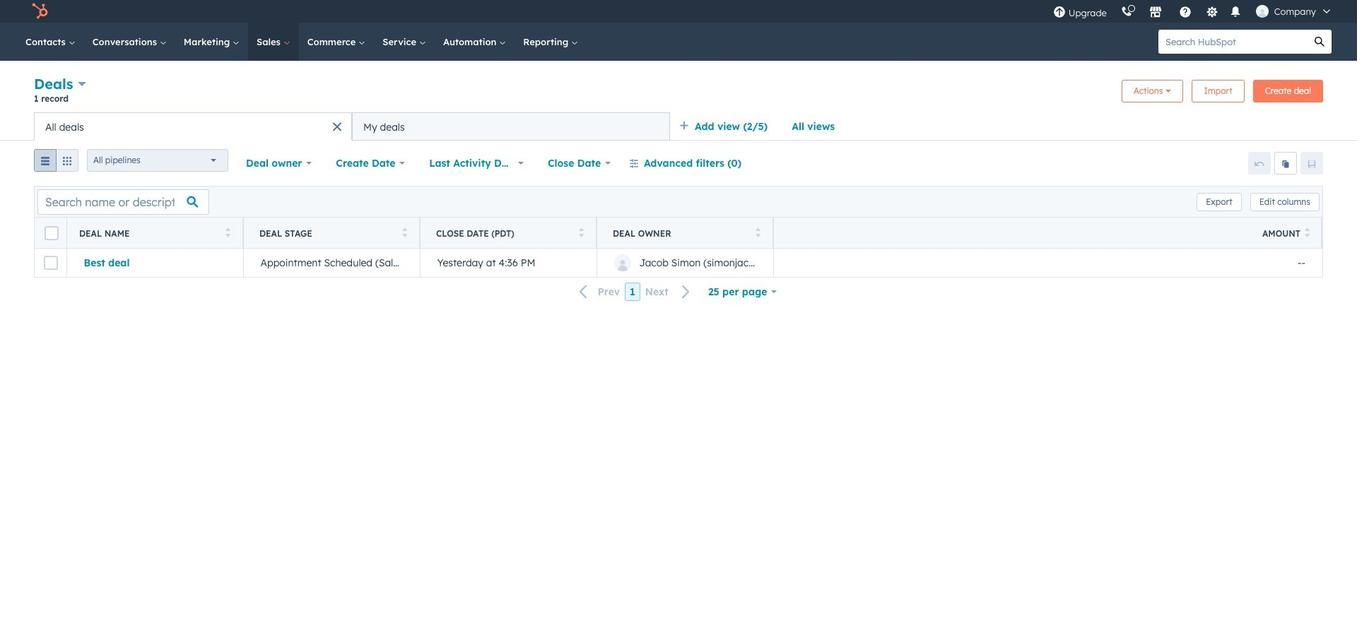 Task type: describe. For each thing, give the bounding box(es) containing it.
1 press to sort. element from the left
[[225, 227, 231, 239]]

4 press to sort. image from the left
[[1305, 227, 1311, 237]]

4 press to sort. element from the left
[[756, 227, 761, 239]]

2 press to sort. element from the left
[[402, 227, 407, 239]]

3 press to sort. image from the left
[[756, 227, 761, 237]]

jacob simon image
[[1256, 5, 1269, 18]]

5 press to sort. element from the left
[[1305, 227, 1311, 239]]

marketplaces image
[[1150, 6, 1162, 19]]

3 press to sort. element from the left
[[579, 227, 584, 239]]

press to sort. image
[[225, 227, 231, 237]]

Search HubSpot search field
[[1159, 30, 1308, 54]]

2 press to sort. image from the left
[[579, 227, 584, 237]]



Task type: vqa. For each thing, say whether or not it's contained in the screenshot.
4th Press to sort. icon from the right
yes



Task type: locate. For each thing, give the bounding box(es) containing it.
pagination navigation
[[571, 283, 699, 302]]

press to sort. element
[[225, 227, 231, 239], [402, 227, 407, 239], [579, 227, 584, 239], [756, 227, 761, 239], [1305, 227, 1311, 239]]

menu
[[1046, 0, 1341, 23]]

press to sort. image
[[402, 227, 407, 237], [579, 227, 584, 237], [756, 227, 761, 237], [1305, 227, 1311, 237]]

Search name or description search field
[[37, 189, 209, 215]]

banner
[[34, 74, 1324, 112]]

1 press to sort. image from the left
[[402, 227, 407, 237]]

group
[[34, 149, 78, 177]]



